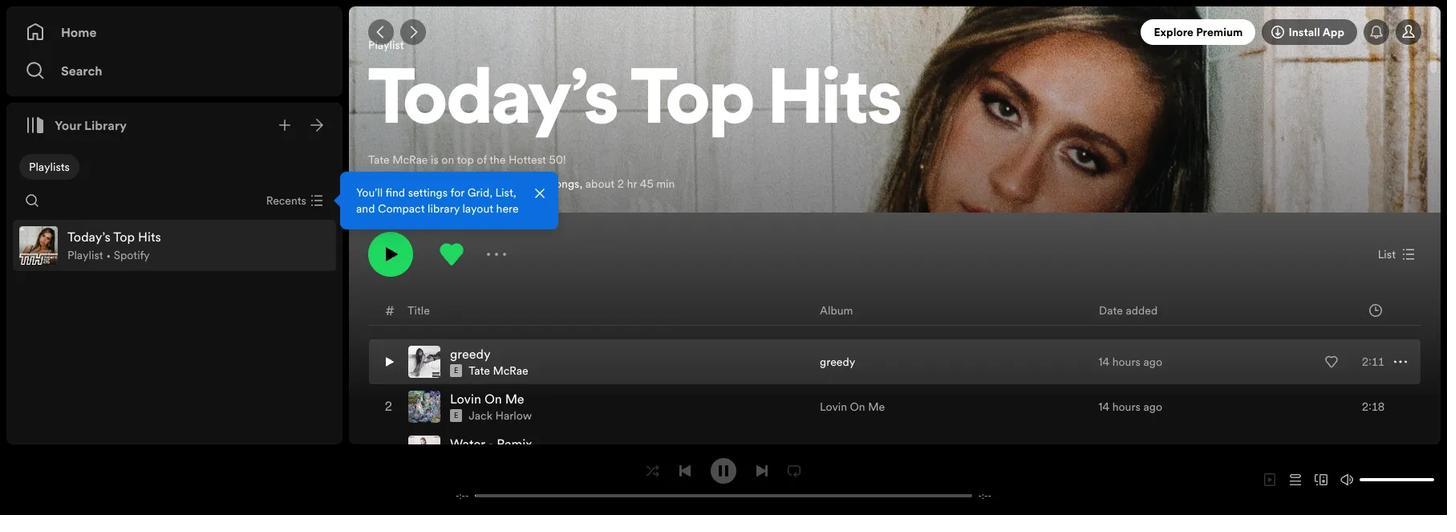 Task type: vqa. For each thing, say whether or not it's contained in the screenshot.
Water - Remix water
yes



Task type: locate. For each thing, give the bounding box(es) containing it.
hottest
[[509, 151, 546, 168]]

1 vertical spatial hours
[[1112, 399, 1141, 415]]

# column header
[[385, 297, 395, 325]]

0 vertical spatial 14 hours ago
[[1099, 354, 1162, 370]]

50 songs , about 2 hr 45 min
[[533, 176, 675, 192]]

1 vertical spatial explicit element
[[450, 409, 462, 422]]

playlist left go forward icon
[[368, 37, 404, 53]]

0 horizontal spatial spotify
[[114, 247, 150, 263]]

2 vertical spatial ago
[[1144, 443, 1162, 460]]

lovin up water (remix) link
[[820, 399, 847, 415]]

2:11 cell
[[1325, 340, 1407, 383]]

playlist • spotify
[[67, 247, 150, 263]]

water left (remix)
[[820, 443, 851, 460]]

mcrae up the spotify link
[[392, 151, 428, 168]]

0 horizontal spatial greedy
[[450, 345, 491, 362]]

greedy up lovin on me cell
[[450, 345, 491, 362]]

on
[[442, 151, 454, 168]]

spotify link
[[391, 176, 429, 192]]

-:--
[[456, 490, 469, 502], [978, 490, 992, 502]]

lovin inside lovin on me e
[[450, 390, 481, 407]]

explore
[[1154, 24, 1194, 40]]

1 horizontal spatial tate
[[469, 362, 490, 379]]

1 explicit element from the top
[[450, 364, 462, 377]]

the
[[490, 151, 506, 168]]

playlists
[[29, 159, 70, 175]]

me
[[505, 390, 524, 407], [868, 399, 885, 415]]

grid,
[[467, 185, 493, 201]]

0 horizontal spatial me
[[505, 390, 524, 407]]

jack harlow
[[469, 407, 532, 423]]

you'll find settings for grid, list, and compact library layout here
[[356, 185, 519, 217]]

lovin on me e
[[450, 390, 524, 420]]

-
[[488, 435, 494, 452], [456, 490, 459, 502], [465, 490, 469, 502], [978, 490, 982, 502], [988, 490, 992, 502]]

date added
[[1099, 303, 1158, 319]]

14 hours ago for greedy
[[1099, 354, 1162, 370]]

me for lovin on me
[[868, 399, 885, 415]]

explicit element for greedy
[[450, 364, 462, 377]]

playlist
[[368, 37, 404, 53], [67, 247, 103, 263]]

on for lovin on me
[[850, 399, 865, 415]]

explicit element
[[450, 364, 462, 377], [450, 409, 462, 422]]

0 vertical spatial ago
[[1144, 354, 1162, 370]]

1 horizontal spatial greedy
[[820, 354, 855, 370]]

go forward image
[[407, 26, 420, 39]]

your library button
[[19, 109, 133, 141]]

lovin down greedy cell
[[450, 390, 481, 407]]

app
[[1323, 24, 1345, 40]]

hours
[[1112, 354, 1141, 370], [1112, 399, 1141, 415], [1112, 443, 1141, 460]]

greedy cell
[[408, 340, 535, 383]]

14 for lovin on me
[[1099, 399, 1110, 415]]

your
[[55, 116, 81, 134]]

search
[[61, 62, 102, 79]]

Disable repeat checkbox
[[781, 458, 807, 483]]

2 vertical spatial 14
[[1099, 443, 1110, 460]]

e left jack
[[454, 411, 458, 420]]

0 vertical spatial playlist
[[368, 37, 404, 53]]

about
[[585, 176, 615, 192]]

added
[[1126, 303, 1158, 319]]

1 vertical spatial ago
[[1144, 399, 1162, 415]]

14 inside greedy row
[[1099, 354, 1110, 370]]

here
[[496, 201, 519, 217]]

hr
[[627, 176, 637, 192]]

library
[[428, 201, 460, 217]]

None search field
[[19, 188, 45, 213]]

2 vertical spatial hours
[[1112, 443, 1141, 460]]

playlist for playlist • spotify
[[67, 247, 103, 263]]

tate inside greedy cell
[[469, 362, 490, 379]]

jack
[[469, 407, 493, 423]]

list item
[[13, 220, 336, 271]]

greedy row
[[369, 339, 1421, 384]]

duration element
[[1369, 304, 1382, 317]]

main element
[[6, 6, 558, 444]]

ago for greedy
[[1144, 354, 1162, 370]]

1 horizontal spatial playlist
[[368, 37, 404, 53]]

lovin for lovin on me e
[[450, 390, 481, 407]]

34,473,143 likes
[[440, 176, 522, 192]]

1 vertical spatial mcrae
[[493, 362, 528, 379]]

on
[[484, 390, 502, 407], [850, 399, 865, 415]]

cell
[[383, 430, 396, 473]]

on for lovin on me e
[[484, 390, 502, 407]]

hours inside greedy row
[[1112, 354, 1141, 370]]

0 horizontal spatial lovin
[[450, 390, 481, 407]]

3:20
[[1362, 443, 1385, 460]]

top bar and user menu element
[[349, 6, 1441, 58]]

greedy e
[[450, 345, 491, 375]]

mcrae for tate mcrae is on top of the hottest 50!
[[392, 151, 428, 168]]

water (remix)
[[820, 443, 891, 460]]

library
[[84, 116, 127, 134]]

ago inside greedy row
[[1144, 354, 1162, 370]]

14 hours ago inside greedy row
[[1099, 354, 1162, 370]]

1 horizontal spatial water
[[820, 443, 851, 460]]

tate mcrae link
[[469, 362, 528, 379]]

previous image
[[679, 464, 692, 477]]

greedy up lovin on me
[[820, 354, 855, 370]]

2 explicit element from the top
[[450, 409, 462, 422]]

player controls element
[[437, 458, 1011, 502]]

mcrae right greedy e
[[493, 362, 528, 379]]

tate for tate mcrae is on top of the hottest 50!
[[368, 151, 390, 168]]

explicit element up lovin on me cell
[[450, 364, 462, 377]]

lovin on me link
[[450, 390, 524, 407], [820, 399, 885, 415]]

2 e from the top
[[454, 411, 458, 420]]

greedy inside cell
[[450, 345, 491, 362]]

0 horizontal spatial tate
[[368, 151, 390, 168]]

tate mcrae
[[469, 362, 528, 379]]

water for water - remix
[[450, 435, 485, 452]]

me down tate mcrae link
[[505, 390, 524, 407]]

of
[[477, 151, 487, 168]]

disable repeat image
[[788, 464, 801, 477]]

1 horizontal spatial me
[[868, 399, 885, 415]]

me inside lovin on me e
[[505, 390, 524, 407]]

0 horizontal spatial :-
[[459, 490, 465, 502]]

1 14 from the top
[[1099, 354, 1110, 370]]

0 horizontal spatial -:--
[[456, 490, 469, 502]]

greedy link up lovin on me
[[820, 354, 855, 370]]

on inside lovin on me e
[[484, 390, 502, 407]]

e
[[454, 366, 458, 375], [454, 411, 458, 420]]

hours for lovin on me
[[1112, 399, 1141, 415]]

group inside main "element"
[[13, 220, 336, 271]]

2 14 hours ago from the top
[[1099, 399, 1162, 415]]

explicit element inside greedy cell
[[450, 364, 462, 377]]

2
[[618, 176, 624, 192]]

spotify right the •
[[114, 247, 150, 263]]

greedy link
[[450, 345, 491, 362], [820, 354, 855, 370]]

tate up spotify icon on the top left
[[368, 151, 390, 168]]

0 vertical spatial e
[[454, 366, 458, 375]]

# row
[[369, 297, 1421, 326]]

2 ago from the top
[[1144, 399, 1162, 415]]

home link
[[26, 16, 323, 48]]

premium
[[1196, 24, 1243, 40]]

2 :- from the left
[[982, 490, 988, 502]]

ago for lovin on me
[[1144, 399, 1162, 415]]

2 14 from the top
[[1099, 399, 1110, 415]]

1 vertical spatial tate
[[469, 362, 490, 379]]

(remix)
[[853, 443, 891, 460]]

1 horizontal spatial spotify
[[391, 176, 429, 192]]

3 ago from the top
[[1144, 443, 1162, 460]]

e inside greedy e
[[454, 366, 458, 375]]

1 vertical spatial e
[[454, 411, 458, 420]]

spotify
[[391, 176, 429, 192], [114, 247, 150, 263]]

go back image
[[375, 26, 387, 39]]

1 horizontal spatial on
[[850, 399, 865, 415]]

:-
[[459, 490, 465, 502], [982, 490, 988, 502]]

explicit element left jack
[[450, 409, 462, 422]]

water down jack
[[450, 435, 485, 452]]

spotify up compact
[[391, 176, 429, 192]]

songs
[[550, 176, 580, 192]]

1 vertical spatial 14 hours ago
[[1099, 399, 1162, 415]]

0 horizontal spatial water
[[450, 435, 485, 452]]

date
[[1099, 303, 1123, 319]]

install
[[1289, 24, 1320, 40]]

compact
[[378, 201, 425, 217]]

explicit element inside lovin on me cell
[[450, 409, 462, 422]]

e up lovin on me cell
[[454, 366, 458, 375]]

14 hours ago
[[1099, 354, 1162, 370], [1099, 399, 1162, 415], [1099, 443, 1162, 460]]

recents
[[266, 193, 306, 209]]

0 vertical spatial mcrae
[[392, 151, 428, 168]]

0 horizontal spatial lovin on me link
[[450, 390, 524, 407]]

1 14 hours ago from the top
[[1099, 354, 1162, 370]]

1 e from the top
[[454, 366, 458, 375]]

group
[[13, 220, 336, 271]]

1 ago from the top
[[1144, 354, 1162, 370]]

group containing playlist
[[13, 220, 336, 271]]

1 horizontal spatial mcrae
[[493, 362, 528, 379]]

mcrae
[[392, 151, 428, 168], [493, 362, 528, 379]]

title
[[408, 303, 430, 319]]

0 vertical spatial explicit element
[[450, 364, 462, 377]]

1 vertical spatial playlist
[[67, 247, 103, 263]]

today's top hits grid
[[350, 296, 1440, 515]]

1 vertical spatial spotify
[[114, 247, 150, 263]]

you'll find settings for grid, list, and compact library layout here dialog
[[340, 172, 558, 229]]

0 horizontal spatial on
[[484, 390, 502, 407]]

min
[[656, 176, 675, 192]]

Playlists checkbox
[[19, 154, 79, 180]]

me up (remix)
[[868, 399, 885, 415]]

0 vertical spatial 14
[[1099, 354, 1110, 370]]

playlist for playlist
[[368, 37, 404, 53]]

lovin
[[450, 390, 481, 407], [820, 399, 847, 415]]

harlow
[[495, 407, 532, 423]]

playlist inside group
[[67, 247, 103, 263]]

1 horizontal spatial -:--
[[978, 490, 992, 502]]

search link
[[26, 55, 323, 87]]

1 horizontal spatial lovin
[[820, 399, 847, 415]]

1 horizontal spatial :-
[[982, 490, 988, 502]]

mcrae inside greedy cell
[[493, 362, 528, 379]]

45
[[640, 176, 654, 192]]

0 vertical spatial tate
[[368, 151, 390, 168]]

2 vertical spatial 14 hours ago
[[1099, 443, 1162, 460]]

playlist left the •
[[67, 247, 103, 263]]

e inside lovin on me e
[[454, 411, 458, 420]]

ago
[[1144, 354, 1162, 370], [1144, 399, 1162, 415], [1144, 443, 1162, 460]]

top
[[631, 65, 755, 142]]

2 hours from the top
[[1112, 399, 1141, 415]]

jack harlow link
[[469, 407, 532, 423]]

water
[[450, 435, 485, 452], [820, 443, 851, 460]]

greedy link up lovin on me cell
[[450, 345, 491, 362]]

me for lovin on me e
[[505, 390, 524, 407]]

list item containing playlist
[[13, 220, 336, 271]]

tate
[[368, 151, 390, 168], [469, 362, 490, 379]]

0 horizontal spatial playlist
[[67, 247, 103, 263]]

2 -:-- from the left
[[978, 490, 992, 502]]

greedy
[[450, 345, 491, 362], [820, 354, 855, 370]]

tate up lovin on me e
[[469, 362, 490, 379]]

1 hours from the top
[[1112, 354, 1141, 370]]

volume high image
[[1341, 473, 1353, 486]]

1 vertical spatial 14
[[1099, 399, 1110, 415]]

0 vertical spatial hours
[[1112, 354, 1141, 370]]

2:18
[[1362, 399, 1385, 415]]

14
[[1099, 354, 1110, 370], [1099, 399, 1110, 415], [1099, 443, 1110, 460]]

0 horizontal spatial mcrae
[[392, 151, 428, 168]]

1 horizontal spatial lovin on me link
[[820, 399, 885, 415]]

lovin on me cell
[[408, 385, 538, 428]]



Task type: describe. For each thing, give the bounding box(es) containing it.
connect to a device image
[[1315, 473, 1328, 486]]

•
[[106, 247, 111, 263]]

1 -:-- from the left
[[456, 490, 469, 502]]

14 for greedy
[[1099, 354, 1110, 370]]

water - remix
[[450, 435, 532, 452]]

remix
[[497, 435, 532, 452]]

spotify inside list item
[[114, 247, 150, 263]]

likes
[[500, 176, 522, 192]]

duration image
[[1369, 304, 1382, 317]]

hours for greedy
[[1112, 354, 1141, 370]]

tate for tate mcrae
[[469, 362, 490, 379]]

Recents, List view field
[[253, 188, 333, 213]]

settings
[[408, 185, 448, 201]]

spotify image
[[368, 174, 387, 193]]

- inside the today's top hits grid
[[488, 435, 494, 452]]

3 14 hours ago from the top
[[1099, 443, 1162, 460]]

mcrae for tate mcrae
[[493, 362, 528, 379]]

find
[[386, 185, 405, 201]]

water (remix) link
[[820, 443, 891, 460]]

hits
[[768, 65, 902, 142]]

1 horizontal spatial greedy link
[[820, 354, 855, 370]]

#
[[385, 302, 395, 320]]

water for water (remix)
[[820, 443, 851, 460]]

list
[[1378, 246, 1396, 262]]

pause image
[[717, 464, 730, 477]]

lovin on me
[[820, 399, 885, 415]]

explore premium button
[[1141, 19, 1256, 45]]

search in your library image
[[26, 194, 39, 207]]

and
[[356, 201, 375, 217]]

top
[[457, 151, 474, 168]]

lovin for lovin on me
[[820, 399, 847, 415]]

1 :- from the left
[[459, 490, 465, 502]]

album
[[820, 303, 853, 319]]

for
[[450, 185, 465, 201]]

list item inside main "element"
[[13, 220, 336, 271]]

3 14 from the top
[[1099, 443, 1110, 460]]

2:11
[[1362, 354, 1385, 370]]

List button
[[1372, 241, 1422, 267]]

0 vertical spatial spotify
[[391, 176, 429, 192]]

layout
[[462, 201, 493, 217]]

next image
[[756, 464, 769, 477]]

you'll
[[356, 185, 383, 201]]

water - remix link
[[450, 435, 532, 452]]

install app
[[1289, 24, 1345, 40]]

play greedy by tate mcrae image
[[383, 352, 396, 371]]

explore premium
[[1154, 24, 1243, 40]]

list,
[[495, 185, 516, 201]]

greedy for greedy e
[[450, 345, 491, 362]]

enable shuffle image
[[647, 464, 659, 477]]

home
[[61, 23, 97, 41]]

0 horizontal spatial greedy link
[[450, 345, 491, 362]]

50
[[533, 176, 547, 192]]

today's top hits
[[368, 65, 902, 142]]

explicit element for lovin on me
[[450, 409, 462, 422]]

your library
[[55, 116, 127, 134]]

is
[[431, 151, 439, 168]]

none search field inside main "element"
[[19, 188, 45, 213]]

50!
[[549, 151, 566, 168]]

what's new image
[[1370, 26, 1383, 39]]

greedy for greedy
[[820, 354, 855, 370]]

today's
[[368, 65, 618, 142]]

install app link
[[1262, 19, 1357, 45]]

3 hours from the top
[[1112, 443, 1141, 460]]

14 hours ago for lovin on me
[[1099, 399, 1162, 415]]

34,473,143
[[440, 176, 497, 192]]

tate mcrae is on top of the hottest 50!
[[368, 151, 566, 168]]

,
[[580, 176, 583, 192]]



